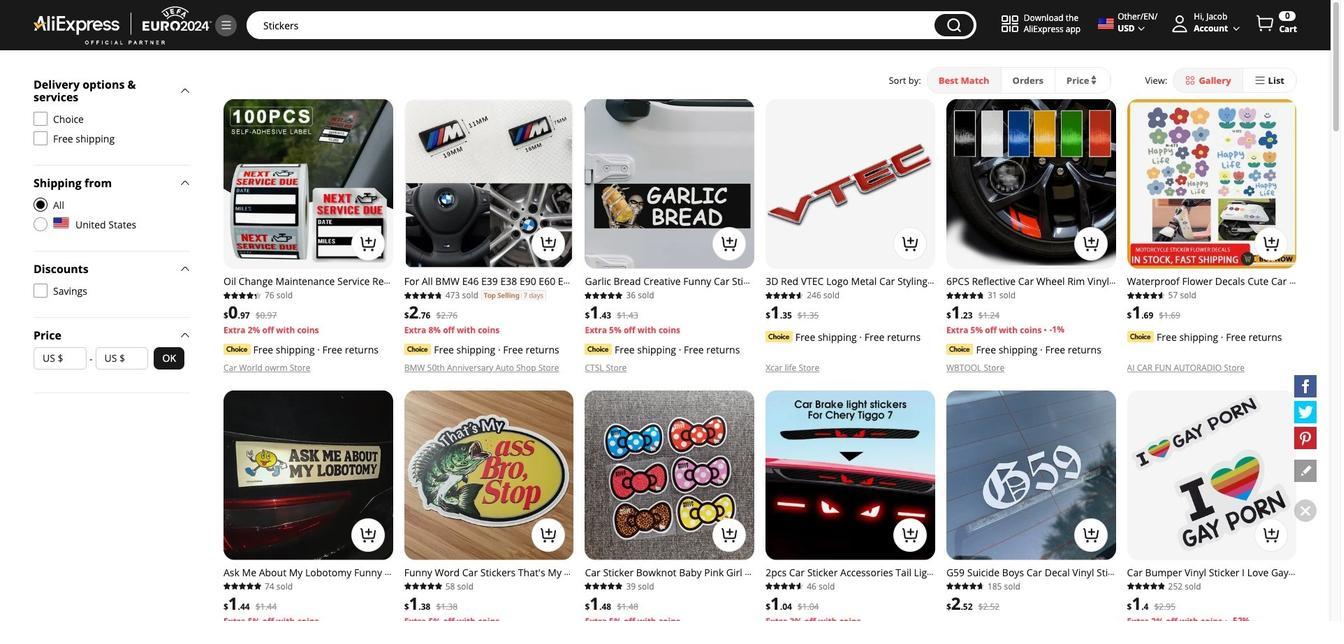 Task type: vqa. For each thing, say whether or not it's contained in the screenshot.
4FTXRwP icon to the top
yes



Task type: describe. For each thing, give the bounding box(es) containing it.
4ftxrwp image
[[34, 284, 48, 298]]

0 horizontal spatial report fraud item image
[[382, 102, 390, 110]]

2 horizontal spatial report fraud item image
[[1105, 102, 1114, 110]]



Task type: locate. For each thing, give the bounding box(es) containing it.
4ftxrwp image
[[34, 112, 48, 126], [34, 131, 48, 145]]

report fraud item image
[[563, 102, 571, 110], [744, 102, 752, 110], [925, 102, 933, 110], [1286, 102, 1295, 110], [382, 393, 390, 402], [563, 393, 571, 402], [925, 393, 933, 402]]

1 horizontal spatial report fraud item image
[[744, 393, 752, 402]]

1 vertical spatial 4ftxrwp image
[[34, 131, 48, 145]]

0 vertical spatial 4ftxrwp image
[[34, 112, 48, 126]]

1 4ftxrwp image from the top
[[34, 112, 48, 126]]

None button
[[935, 14, 974, 36]]

11l24uk image
[[34, 217, 48, 231]]

report fraud item image
[[382, 102, 390, 110], [1105, 102, 1114, 110], [744, 393, 752, 402]]

stickers text field
[[256, 18, 928, 32]]

1sqid_b image
[[220, 19, 232, 31]]

2 4ftxrwp image from the top
[[34, 131, 48, 145]]



